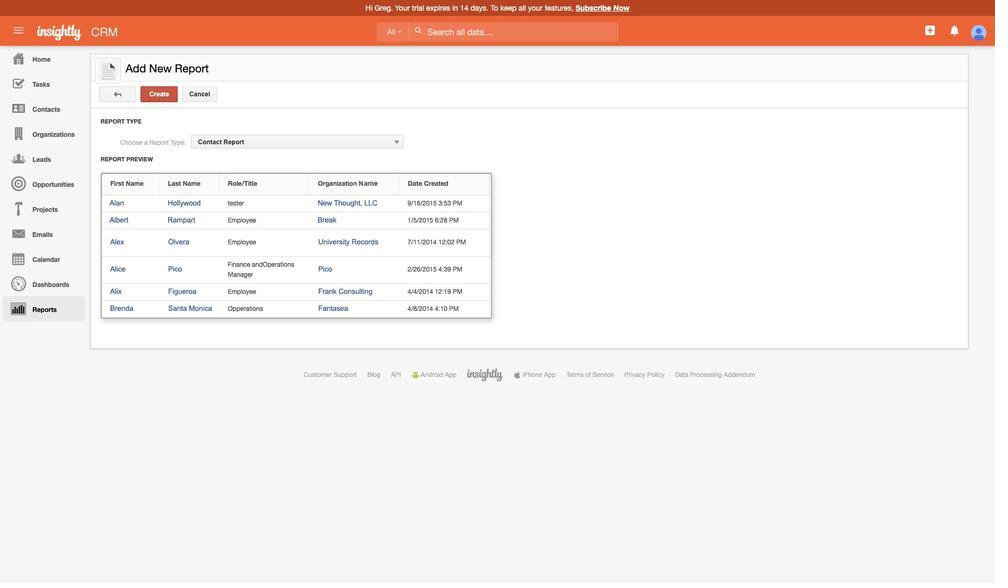Task type: locate. For each thing, give the bounding box(es) containing it.
customer
[[304, 371, 332, 379]]

hi greg. your trial expires in 14 days. to keep all your features, subscribe now
[[366, 3, 630, 12]]

your
[[395, 4, 410, 12]]

navigation containing home
[[0, 46, 85, 321]]

to
[[491, 4, 499, 12]]

report up cancel
[[175, 62, 209, 75]]

1 horizontal spatial app
[[544, 371, 556, 379]]

report
[[175, 62, 209, 75], [101, 118, 125, 125], [224, 138, 244, 146], [150, 139, 169, 146], [101, 155, 125, 162]]

14
[[460, 4, 469, 12]]

white image
[[415, 27, 422, 34]]

app right android
[[445, 371, 457, 379]]

expires
[[426, 4, 451, 12]]

0 horizontal spatial app
[[445, 371, 457, 379]]

all
[[387, 28, 396, 36]]

projects
[[33, 206, 58, 214]]

app for iphone app
[[544, 371, 556, 379]]

dashboards
[[33, 281, 69, 289]]

terms of service
[[567, 371, 614, 379]]

policy
[[648, 371, 665, 379]]

privacy
[[625, 371, 646, 379]]

a
[[144, 139, 148, 146]]

back image
[[114, 91, 121, 98]]

add new report
[[126, 62, 209, 75]]

calendar link
[[3, 246, 85, 271]]

add
[[126, 62, 146, 75]]

app
[[445, 371, 457, 379], [544, 371, 556, 379]]

app for android app
[[445, 371, 457, 379]]

projects link
[[3, 196, 85, 221]]

data
[[676, 371, 689, 379]]

data processing addendum link
[[676, 371, 756, 379]]

iphone
[[523, 371, 543, 379]]

now
[[614, 3, 630, 12]]

leads link
[[3, 146, 85, 171]]

choose a report type:
[[120, 139, 186, 146]]

2 app from the left
[[544, 371, 556, 379]]

report preview
[[101, 155, 153, 162]]

navigation
[[0, 46, 85, 321]]

crm
[[91, 26, 118, 39]]

app right iphone
[[544, 371, 556, 379]]

blog
[[368, 371, 381, 379]]

contact report
[[198, 138, 244, 146]]

opportunities
[[33, 181, 74, 189]]

type
[[126, 118, 142, 125]]

subscribe
[[576, 3, 612, 12]]

tasks link
[[3, 71, 85, 96]]

home link
[[3, 46, 85, 71]]

days.
[[471, 4, 489, 12]]

iphone app
[[523, 371, 556, 379]]

report preview image
[[102, 174, 492, 318]]

greg.
[[375, 4, 393, 12]]

create
[[149, 91, 169, 98]]

data processing addendum
[[676, 371, 756, 379]]

customer support
[[304, 371, 357, 379]]

blog link
[[368, 371, 381, 379]]

notifications image
[[949, 24, 962, 37]]

customer support link
[[304, 371, 357, 379]]

report right contact
[[224, 138, 244, 146]]

report image
[[97, 60, 119, 81]]

cancel
[[189, 91, 210, 98]]

contact
[[198, 138, 222, 146]]

opportunities link
[[3, 171, 85, 196]]

terms
[[567, 371, 584, 379]]

1 app from the left
[[445, 371, 457, 379]]



Task type: describe. For each thing, give the bounding box(es) containing it.
report inside the contact report link
[[224, 138, 244, 146]]

processing
[[691, 371, 722, 379]]

support
[[334, 371, 357, 379]]

api
[[391, 371, 401, 379]]

iphone app link
[[514, 371, 556, 379]]

privacy policy link
[[625, 371, 665, 379]]

all link
[[377, 22, 409, 41]]

emails
[[33, 231, 53, 239]]

privacy policy
[[625, 371, 665, 379]]

dashboards link
[[3, 271, 85, 296]]

android
[[421, 371, 443, 379]]

all
[[519, 4, 526, 12]]

service
[[593, 371, 614, 379]]

contacts link
[[3, 96, 85, 121]]

type:
[[171, 139, 186, 146]]

report right a
[[150, 139, 169, 146]]

android app link
[[412, 371, 457, 379]]

hi
[[366, 4, 373, 12]]

report left type
[[101, 118, 125, 125]]

in
[[453, 4, 458, 12]]

tasks
[[33, 80, 50, 88]]

reports link
[[3, 296, 85, 321]]

organizations
[[33, 130, 75, 138]]

new
[[149, 62, 172, 75]]

create button
[[141, 86, 178, 102]]

your
[[528, 4, 543, 12]]

trial
[[412, 4, 424, 12]]

keep
[[501, 4, 517, 12]]

leads
[[33, 155, 51, 163]]

report type
[[101, 118, 142, 125]]

api link
[[391, 371, 401, 379]]

contacts
[[33, 105, 60, 113]]

cancel link
[[182, 86, 217, 102]]

android app
[[421, 371, 457, 379]]

organizations link
[[3, 121, 85, 146]]

choose
[[120, 139, 143, 146]]

reports
[[33, 306, 57, 314]]

terms of service link
[[567, 371, 614, 379]]

Search all data.... text field
[[409, 22, 619, 41]]

subscribe now link
[[576, 3, 630, 12]]

report down choose in the top of the page
[[101, 155, 125, 162]]

home
[[33, 55, 51, 63]]

preview
[[126, 155, 153, 162]]

contact report link
[[191, 135, 404, 149]]

of
[[586, 371, 591, 379]]

addendum
[[724, 371, 756, 379]]

emails link
[[3, 221, 85, 246]]

calendar
[[33, 256, 60, 264]]

features,
[[545, 4, 574, 12]]



Task type: vqa. For each thing, say whether or not it's contained in the screenshot.
trial
yes



